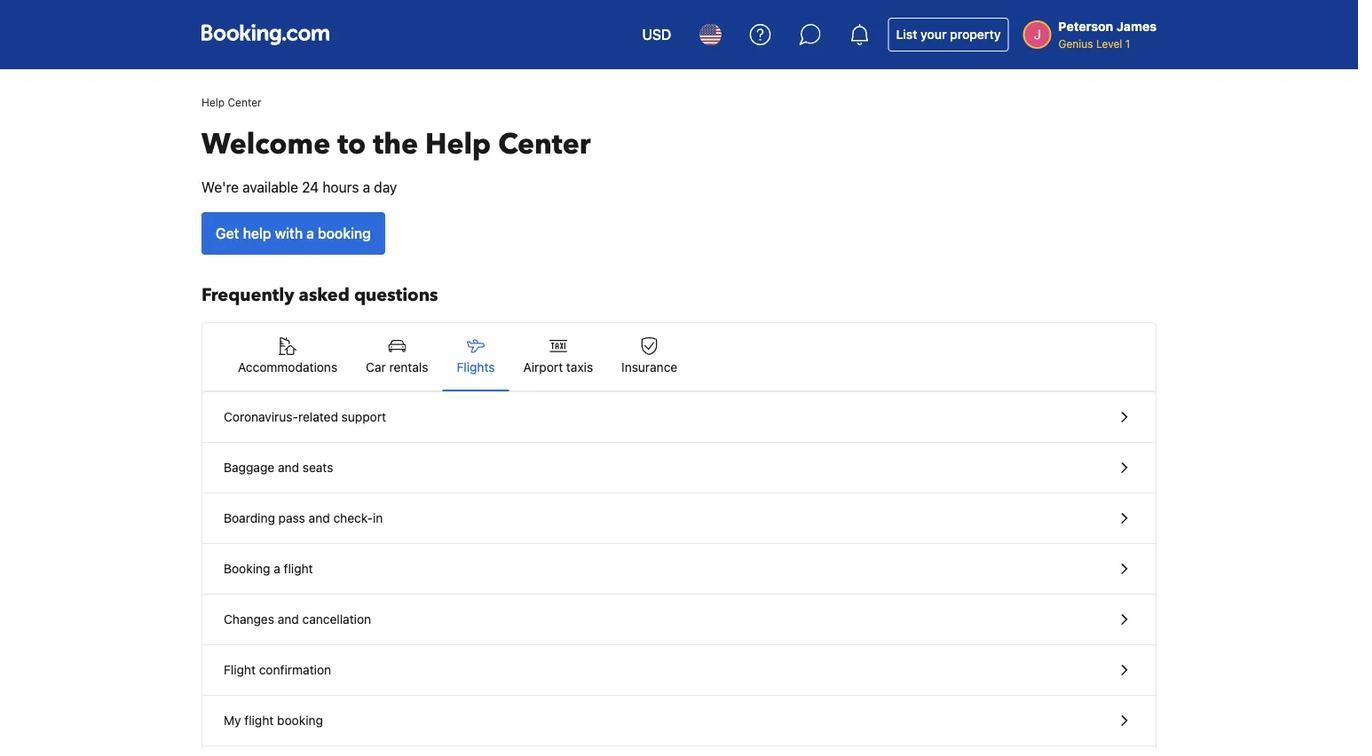 Task type: vqa. For each thing, say whether or not it's contained in the screenshot.
"counts"
no



Task type: locate. For each thing, give the bounding box(es) containing it.
booking down confirmation
[[277, 713, 323, 728]]

get help with a booking button
[[202, 212, 385, 255]]

we're
[[202, 179, 239, 196]]

baggage
[[224, 460, 275, 475]]

coronavirus-related support
[[224, 410, 386, 424]]

0 horizontal spatial a
[[274, 562, 280, 576]]

rentals
[[389, 360, 428, 375]]

and for cancellation
[[278, 612, 299, 627]]

hours
[[323, 179, 359, 196]]

usd button
[[632, 13, 682, 56]]

1 horizontal spatial flight
[[284, 562, 313, 576]]

to
[[338, 125, 366, 164]]

a
[[363, 179, 370, 196], [306, 225, 314, 242], [274, 562, 280, 576]]

1 horizontal spatial center
[[498, 125, 591, 164]]

1 vertical spatial center
[[498, 125, 591, 164]]

flights
[[457, 360, 495, 375]]

boarding pass and check-in button
[[202, 494, 1156, 544]]

0 vertical spatial a
[[363, 179, 370, 196]]

booking down hours
[[318, 225, 371, 242]]

0 vertical spatial flight
[[284, 562, 313, 576]]

flight up changes and cancellation at the bottom left
[[284, 562, 313, 576]]

confirmation
[[259, 663, 331, 677]]

coronavirus-related support button
[[202, 392, 1156, 443]]

1 horizontal spatial a
[[306, 225, 314, 242]]

2 vertical spatial and
[[278, 612, 299, 627]]

and
[[278, 460, 299, 475], [309, 511, 330, 526], [278, 612, 299, 627]]

0 vertical spatial booking
[[318, 225, 371, 242]]

car
[[366, 360, 386, 375]]

2 vertical spatial a
[[274, 562, 280, 576]]

my flight booking button
[[202, 696, 1156, 747]]

and right changes
[[278, 612, 299, 627]]

boarding
[[224, 511, 275, 526]]

flight
[[284, 562, 313, 576], [244, 713, 274, 728]]

flight
[[224, 663, 256, 677]]

flight right my
[[244, 713, 274, 728]]

changes and cancellation
[[224, 612, 371, 627]]

1 vertical spatial and
[[309, 511, 330, 526]]

help right the
[[425, 125, 491, 164]]

help center
[[202, 96, 262, 108]]

in
[[373, 511, 383, 526]]

peterson
[[1059, 19, 1114, 34]]

and left seats
[[278, 460, 299, 475]]

support
[[342, 410, 386, 424]]

0 horizontal spatial center
[[228, 96, 262, 108]]

booking.com online hotel reservations image
[[202, 24, 329, 45]]

a right booking on the bottom left
[[274, 562, 280, 576]]

airport
[[523, 360, 563, 375]]

0 vertical spatial center
[[228, 96, 262, 108]]

flight inside button
[[244, 713, 274, 728]]

pass
[[278, 511, 305, 526]]

tab list
[[202, 323, 1156, 392]]

a left day on the top left
[[363, 179, 370, 196]]

usd
[[642, 26, 672, 43]]

1
[[1125, 37, 1130, 50]]

changes and cancellation button
[[202, 595, 1156, 645]]

level
[[1096, 37, 1122, 50]]

flight confirmation button
[[202, 645, 1156, 696]]

available
[[243, 179, 298, 196]]

taxis
[[566, 360, 593, 375]]

0 horizontal spatial help
[[202, 96, 225, 108]]

changes
[[224, 612, 274, 627]]

1 vertical spatial flight
[[244, 713, 274, 728]]

airport taxis button
[[509, 323, 607, 391]]

cancellation
[[302, 612, 371, 627]]

booking
[[318, 225, 371, 242], [277, 713, 323, 728]]

and right pass at the bottom left of page
[[309, 511, 330, 526]]

my
[[224, 713, 241, 728]]

and inside button
[[278, 460, 299, 475]]

2 horizontal spatial a
[[363, 179, 370, 196]]

0 horizontal spatial flight
[[244, 713, 274, 728]]

0 vertical spatial help
[[202, 96, 225, 108]]

seats
[[303, 460, 333, 475]]

a right with
[[306, 225, 314, 242]]

1 vertical spatial booking
[[277, 713, 323, 728]]

get
[[216, 225, 239, 242]]

center
[[228, 96, 262, 108], [498, 125, 591, 164]]

james
[[1117, 19, 1157, 34]]

booking inside 'button'
[[318, 225, 371, 242]]

1 vertical spatial a
[[306, 225, 314, 242]]

1 vertical spatial help
[[425, 125, 491, 164]]

help
[[202, 96, 225, 108], [425, 125, 491, 164]]

0 vertical spatial and
[[278, 460, 299, 475]]

24
[[302, 179, 319, 196]]

help up welcome
[[202, 96, 225, 108]]

we're available 24 hours a day
[[202, 179, 397, 196]]

a inside 'button'
[[306, 225, 314, 242]]



Task type: describe. For each thing, give the bounding box(es) containing it.
baggage and seats
[[224, 460, 333, 475]]

accommodations button
[[224, 323, 352, 391]]

flight inside button
[[284, 562, 313, 576]]

baggage and seats button
[[202, 443, 1156, 494]]

property
[[950, 27, 1001, 42]]

asked
[[299, 283, 350, 308]]

welcome
[[202, 125, 330, 164]]

peterson james genius level 1
[[1059, 19, 1157, 50]]

flights button
[[443, 323, 509, 391]]

booking
[[224, 562, 270, 576]]

tab list containing accommodations
[[202, 323, 1156, 392]]

my flight booking
[[224, 713, 323, 728]]

the
[[373, 125, 418, 164]]

questions
[[354, 283, 438, 308]]

related
[[298, 410, 338, 424]]

welcome to the help center
[[202, 125, 591, 164]]

list your property
[[896, 27, 1001, 42]]

insurance button
[[607, 323, 692, 391]]

day
[[374, 179, 397, 196]]

a inside button
[[274, 562, 280, 576]]

list your property link
[[888, 18, 1009, 51]]

and for seats
[[278, 460, 299, 475]]

airport taxis
[[523, 360, 593, 375]]

check-
[[333, 511, 373, 526]]

frequently
[[202, 283, 294, 308]]

your
[[921, 27, 947, 42]]

get help with a booking
[[216, 225, 371, 242]]

with
[[275, 225, 303, 242]]

car rentals
[[366, 360, 428, 375]]

car rentals button
[[352, 323, 443, 391]]

flight confirmation
[[224, 663, 331, 677]]

help
[[243, 225, 271, 242]]

genius
[[1059, 37, 1093, 50]]

booking inside button
[[277, 713, 323, 728]]

frequently asked questions
[[202, 283, 438, 308]]

booking a flight
[[224, 562, 313, 576]]

accommodations
[[238, 360, 337, 375]]

booking a flight button
[[202, 544, 1156, 595]]

list
[[896, 27, 918, 42]]

boarding pass and check-in
[[224, 511, 383, 526]]

1 horizontal spatial help
[[425, 125, 491, 164]]

insurance
[[622, 360, 678, 375]]

coronavirus-
[[224, 410, 298, 424]]



